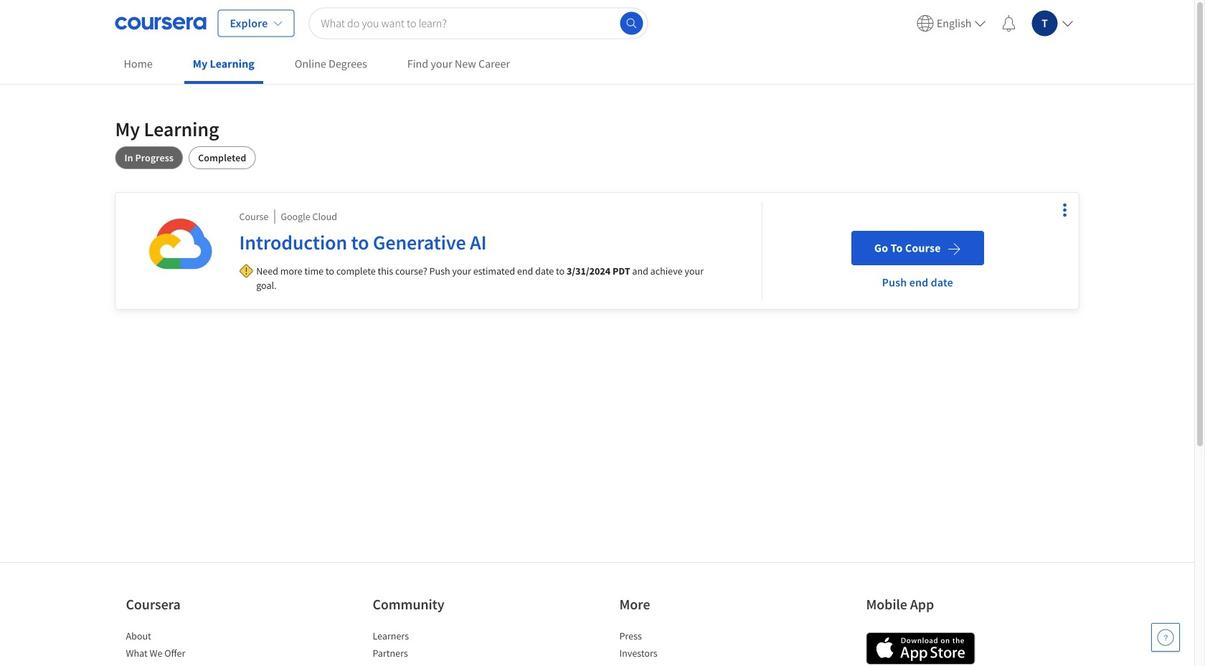 Task type: locate. For each thing, give the bounding box(es) containing it.
1 horizontal spatial list
[[373, 629, 495, 667]]

0 horizontal spatial list
[[126, 629, 248, 667]]

introduction to generative ai image
[[139, 202, 222, 286]]

tab list
[[115, 146, 1079, 169]]

2 horizontal spatial list
[[620, 629, 742, 667]]

more option for introduction to generative ai image
[[1055, 200, 1075, 220]]

None search field
[[309, 8, 648, 39]]

list
[[126, 629, 248, 667], [373, 629, 495, 667], [620, 629, 742, 667]]

2 list from the left
[[373, 629, 495, 667]]

coursera image
[[115, 12, 206, 35]]

list item
[[126, 629, 248, 646], [373, 629, 495, 646], [620, 629, 742, 646], [126, 646, 248, 664], [373, 646, 495, 664], [620, 646, 742, 664]]



Task type: describe. For each thing, give the bounding box(es) containing it.
download on the app store image
[[866, 633, 975, 665]]

help center image
[[1157, 629, 1175, 646]]

What do you want to learn? text field
[[309, 8, 648, 39]]

1 list from the left
[[126, 629, 248, 667]]

3 list from the left
[[620, 629, 742, 667]]



Task type: vqa. For each thing, say whether or not it's contained in the screenshot.
More option for Introduction to Generative AI image
yes



